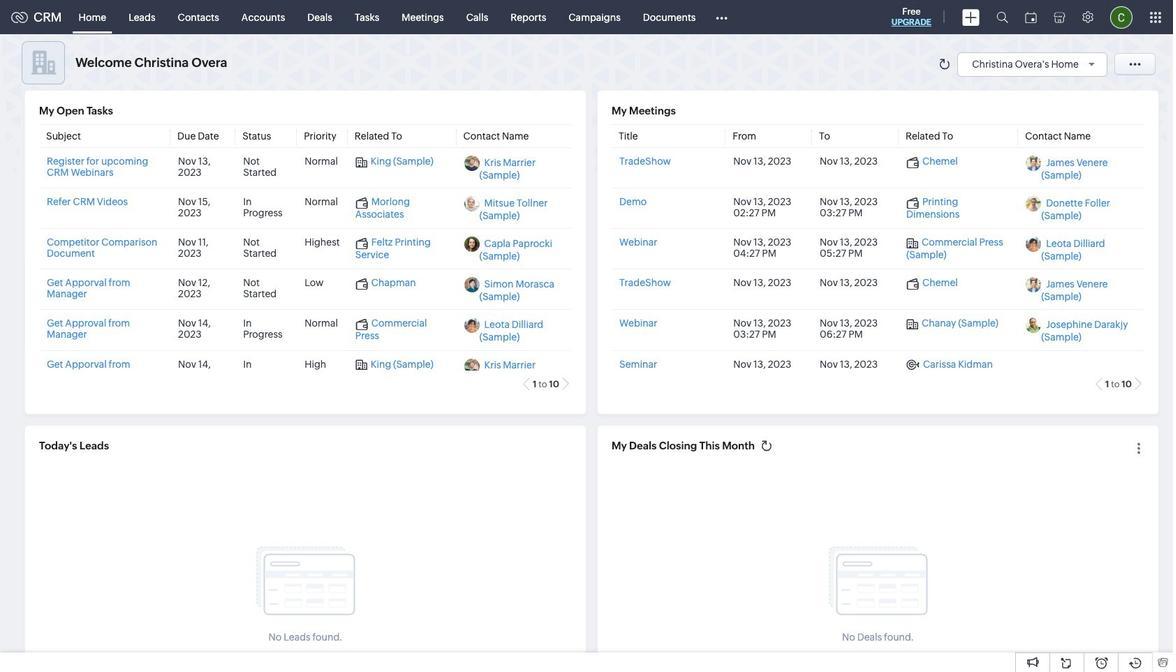 Task type: locate. For each thing, give the bounding box(es) containing it.
profile element
[[1102, 0, 1142, 34]]

create menu image
[[963, 9, 980, 25]]

search image
[[997, 11, 1009, 23]]

create menu element
[[954, 0, 989, 34]]

search element
[[989, 0, 1017, 34]]



Task type: describe. For each thing, give the bounding box(es) containing it.
calendar image
[[1026, 12, 1037, 23]]

Other Modules field
[[707, 6, 737, 28]]

profile image
[[1111, 6, 1133, 28]]

logo image
[[11, 12, 28, 23]]



Task type: vqa. For each thing, say whether or not it's contained in the screenshot.
(sample) inside the Feltz Printing Service - Capla Paprocki (Sample) James Peterson
no



